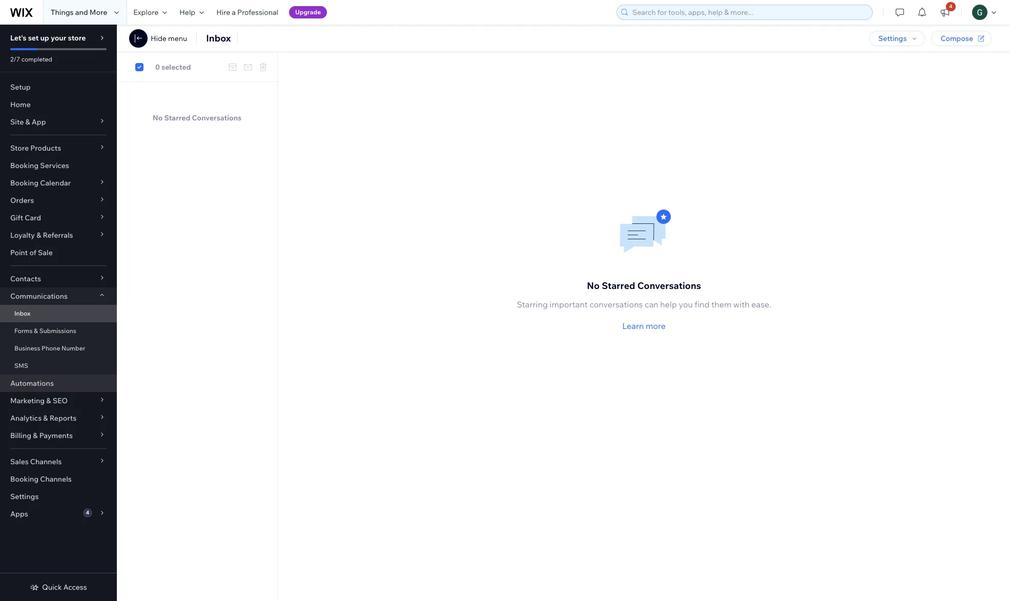 Task type: vqa. For each thing, say whether or not it's contained in the screenshot.
Services
yes



Task type: locate. For each thing, give the bounding box(es) containing it.
0 vertical spatial channels
[[30, 457, 62, 466]]

more
[[90, 8, 107, 17]]

3 booking from the top
[[10, 475, 39, 484]]

home
[[10, 100, 31, 109]]

booking calendar
[[10, 178, 71, 188]]

0 horizontal spatial starred
[[164, 113, 190, 122]]

home link
[[0, 96, 117, 113]]

analytics & reports
[[10, 414, 76, 423]]

0 vertical spatial 4
[[949, 3, 953, 10]]

0 horizontal spatial no starred conversations
[[153, 113, 242, 122]]

1 horizontal spatial no starred conversations
[[587, 280, 701, 292]]

payments
[[39, 431, 73, 440]]

hire a professional
[[216, 8, 278, 17]]

marketing & seo button
[[0, 392, 117, 409]]

channels up the settings 'link' on the bottom of page
[[40, 475, 72, 484]]

& inside site & app popup button
[[25, 117, 30, 127]]

0 vertical spatial no
[[153, 113, 163, 122]]

sales channels button
[[0, 453, 117, 470]]

orders button
[[0, 192, 117, 209]]

store products
[[10, 144, 61, 153]]

communications
[[10, 292, 68, 301]]

conversations
[[590, 299, 643, 310]]

& inside marketing & seo dropdown button
[[46, 396, 51, 405]]

1 vertical spatial inbox
[[14, 310, 30, 317]]

store
[[68, 33, 86, 43]]

channels for sales channels
[[30, 457, 62, 466]]

& inside forms & submissions link
[[34, 327, 38, 335]]

booking for booking services
[[10, 161, 39, 170]]

hide menu button up 0 selected at the left of page
[[151, 34, 187, 43]]

starred
[[164, 113, 190, 122], [602, 280, 635, 292]]

& left seo on the left bottom of page
[[46, 396, 51, 405]]

booking inside "booking calendar" popup button
[[10, 178, 39, 188]]

0 vertical spatial settings
[[878, 34, 907, 43]]

upgrade button
[[289, 6, 327, 18]]

0 horizontal spatial 4
[[86, 509, 89, 516]]

4 down the settings 'link' on the bottom of page
[[86, 509, 89, 516]]

let's
[[10, 33, 26, 43]]

1 vertical spatial no
[[587, 280, 600, 292]]

1 vertical spatial settings
[[10, 492, 39, 501]]

hide menu
[[151, 34, 187, 43]]

quick
[[42, 583, 62, 592]]

contacts
[[10, 274, 41, 283]]

1 horizontal spatial 4
[[949, 3, 953, 10]]

help
[[180, 8, 195, 17]]

forms & submissions
[[14, 327, 76, 335]]

inbox up forms
[[14, 310, 30, 317]]

completed
[[21, 55, 52, 63]]

marketing
[[10, 396, 45, 405]]

1 booking from the top
[[10, 161, 39, 170]]

business phone number link
[[0, 340, 117, 357]]

forms & submissions link
[[0, 322, 117, 340]]

channels for booking channels
[[40, 475, 72, 484]]

& right billing
[[33, 431, 38, 440]]

booking channels
[[10, 475, 72, 484]]

booking up orders
[[10, 178, 39, 188]]

site & app
[[10, 117, 46, 127]]

site
[[10, 117, 24, 127]]

&
[[25, 117, 30, 127], [36, 231, 41, 240], [34, 327, 38, 335], [46, 396, 51, 405], [43, 414, 48, 423], [33, 431, 38, 440]]

billing & payments
[[10, 431, 73, 440]]

starred down selected
[[164, 113, 190, 122]]

number
[[62, 344, 85, 352]]

1 horizontal spatial no
[[587, 280, 600, 292]]

card
[[25, 213, 41, 222]]

loyalty & referrals
[[10, 231, 73, 240]]

settings inside 'link'
[[10, 492, 39, 501]]

menu
[[168, 34, 187, 43]]

& left reports
[[43, 414, 48, 423]]

up
[[40, 33, 49, 43]]

& for forms
[[34, 327, 38, 335]]

automations
[[10, 379, 54, 388]]

1 horizontal spatial inbox
[[206, 32, 231, 44]]

1 vertical spatial channels
[[40, 475, 72, 484]]

settings inside button
[[878, 34, 907, 43]]

1 vertical spatial 4
[[86, 509, 89, 516]]

booking down store
[[10, 161, 39, 170]]

0
[[155, 62, 160, 71]]

learn
[[622, 321, 644, 331]]

compose
[[941, 34, 973, 43]]

help
[[660, 299, 677, 310]]

& inside loyalty & referrals dropdown button
[[36, 231, 41, 240]]

booking down sales on the bottom left of the page
[[10, 475, 39, 484]]

channels inside dropdown button
[[30, 457, 62, 466]]

1 horizontal spatial settings
[[878, 34, 907, 43]]

& inside billing & payments popup button
[[33, 431, 38, 440]]

seo
[[53, 396, 68, 405]]

1 horizontal spatial conversations
[[637, 280, 701, 292]]

booking
[[10, 161, 39, 170], [10, 178, 39, 188], [10, 475, 39, 484]]

point
[[10, 248, 28, 257]]

sale
[[38, 248, 53, 257]]

app
[[32, 117, 46, 127]]

conversations
[[192, 113, 242, 122], [637, 280, 701, 292]]

orders
[[10, 196, 34, 205]]

hide
[[151, 34, 167, 43]]

1 horizontal spatial starred
[[602, 280, 635, 292]]

0 horizontal spatial settings
[[10, 492, 39, 501]]

& right forms
[[34, 327, 38, 335]]

you
[[679, 299, 693, 310]]

& inside analytics & reports popup button
[[43, 414, 48, 423]]

calendar
[[40, 178, 71, 188]]

channels up booking channels on the bottom of the page
[[30, 457, 62, 466]]

no down 0
[[153, 113, 163, 122]]

0 horizontal spatial conversations
[[192, 113, 242, 122]]

booking services link
[[0, 157, 117, 174]]

channels
[[30, 457, 62, 466], [40, 475, 72, 484]]

1 vertical spatial booking
[[10, 178, 39, 188]]

1 vertical spatial conversations
[[637, 280, 701, 292]]

booking inside booking channels link
[[10, 475, 39, 484]]

0 horizontal spatial inbox
[[14, 310, 30, 317]]

no up conversations
[[587, 280, 600, 292]]

4 up compose
[[949, 3, 953, 10]]

settings
[[878, 34, 907, 43], [10, 492, 39, 501]]

None checkbox
[[123, 61, 153, 73]]

Search for tools, apps, help & more... field
[[629, 5, 869, 19]]

2/7 completed
[[10, 55, 52, 63]]

referrals
[[43, 231, 73, 240]]

loyalty & referrals button
[[0, 227, 117, 244]]

& right loyalty at the left top of the page
[[36, 231, 41, 240]]

& right site
[[25, 117, 30, 127]]

upgrade
[[295, 8, 321, 16]]

0 vertical spatial booking
[[10, 161, 39, 170]]

business
[[14, 344, 40, 352]]

with
[[733, 299, 750, 310]]

starred up conversations
[[602, 280, 635, 292]]

inbox
[[206, 32, 231, 44], [14, 310, 30, 317]]

no
[[153, 113, 163, 122], [587, 280, 600, 292]]

4 inside sidebar element
[[86, 509, 89, 516]]

of
[[29, 248, 36, 257]]

settings button
[[869, 31, 925, 46]]

booking channels link
[[0, 470, 117, 488]]

important
[[550, 299, 588, 310]]

business phone number
[[14, 344, 85, 352]]

2 vertical spatial booking
[[10, 475, 39, 484]]

2 booking from the top
[[10, 178, 39, 188]]

gift card button
[[0, 209, 117, 227]]

inbox down hire
[[206, 32, 231, 44]]



Task type: describe. For each thing, give the bounding box(es) containing it.
sales
[[10, 457, 29, 466]]

sidebar element
[[0, 25, 117, 601]]

starring
[[517, 299, 548, 310]]

sms link
[[0, 357, 117, 375]]

hire a professional link
[[210, 0, 284, 25]]

gift
[[10, 213, 23, 222]]

setup link
[[0, 78, 117, 96]]

hide menu button up 0
[[129, 29, 187, 48]]

access
[[63, 583, 87, 592]]

2/7
[[10, 55, 20, 63]]

compose button
[[931, 31, 992, 46]]

gift card
[[10, 213, 41, 222]]

a
[[232, 8, 236, 17]]

0 vertical spatial no starred conversations
[[153, 113, 242, 122]]

booking services
[[10, 161, 69, 170]]

your
[[51, 33, 66, 43]]

sales channels
[[10, 457, 62, 466]]

can
[[645, 299, 658, 310]]

booking for booking channels
[[10, 475, 39, 484]]

& for billing
[[33, 431, 38, 440]]

selected
[[161, 62, 191, 71]]

billing
[[10, 431, 31, 440]]

loyalty
[[10, 231, 35, 240]]

0 selected
[[155, 62, 191, 71]]

set
[[28, 33, 39, 43]]

0 vertical spatial starred
[[164, 113, 190, 122]]

& for analytics
[[43, 414, 48, 423]]

explore
[[133, 8, 159, 17]]

quick access button
[[30, 583, 87, 592]]

sms
[[14, 362, 28, 370]]

help button
[[173, 0, 210, 25]]

settings for settings button
[[878, 34, 907, 43]]

point of sale
[[10, 248, 53, 257]]

them
[[711, 299, 732, 310]]

1 vertical spatial starred
[[602, 280, 635, 292]]

analytics
[[10, 414, 42, 423]]

settings link
[[0, 488, 117, 505]]

store
[[10, 144, 29, 153]]

learn more
[[622, 321, 666, 331]]

point of sale link
[[0, 244, 117, 261]]

inbox link
[[0, 305, 117, 322]]

store products button
[[0, 139, 117, 157]]

phone
[[42, 344, 60, 352]]

& for loyalty
[[36, 231, 41, 240]]

booking for booking calendar
[[10, 178, 39, 188]]

site & app button
[[0, 113, 117, 131]]

billing & payments button
[[0, 427, 117, 444]]

0 horizontal spatial no
[[153, 113, 163, 122]]

starring important conversations can help you find them with ease.
[[517, 299, 771, 310]]

booking calendar button
[[0, 174, 117, 192]]

forms
[[14, 327, 33, 335]]

0 vertical spatial conversations
[[192, 113, 242, 122]]

& for site
[[25, 117, 30, 127]]

things
[[51, 8, 74, 17]]

apps
[[10, 509, 28, 519]]

4 button
[[934, 0, 956, 25]]

setup
[[10, 83, 31, 92]]

marketing & seo
[[10, 396, 68, 405]]

analytics & reports button
[[0, 409, 117, 427]]

learn more link
[[622, 320, 666, 332]]

inbox inside sidebar element
[[14, 310, 30, 317]]

0 vertical spatial inbox
[[206, 32, 231, 44]]

ease.
[[751, 299, 771, 310]]

products
[[30, 144, 61, 153]]

1 vertical spatial no starred conversations
[[587, 280, 701, 292]]

settings for the settings 'link' on the bottom of page
[[10, 492, 39, 501]]

quick access
[[42, 583, 87, 592]]

professional
[[237, 8, 278, 17]]

find
[[695, 299, 710, 310]]

& for marketing
[[46, 396, 51, 405]]

4 inside button
[[949, 3, 953, 10]]

reports
[[50, 414, 76, 423]]

let's set up your store
[[10, 33, 86, 43]]



